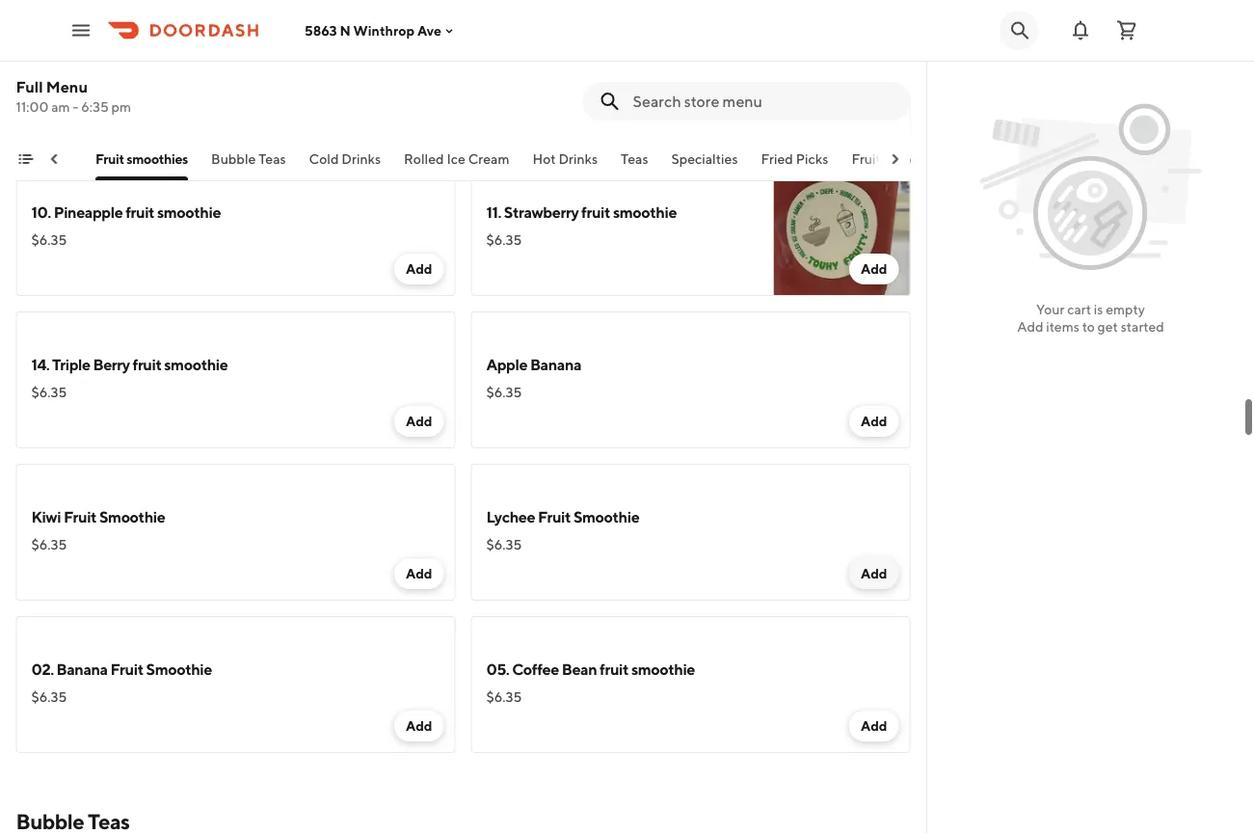 Task type: describe. For each thing, give the bounding box(es) containing it.
teas inside button
[[259, 151, 286, 167]]

cream
[[468, 151, 510, 167]]

0 items, open order cart image
[[1116, 19, 1139, 42]]

smoothie for 10. pineapple fruit smoothie
[[157, 212, 221, 230]]

$6.35 for lychee
[[487, 545, 522, 561]]

2 teas from the left
[[621, 151, 649, 167]]

peanut.
[[544, 75, 591, 91]]

scroll menu navigation left image
[[47, 151, 62, 167]]

fruit for mango
[[108, 59, 137, 78]]

11.
[[487, 212, 501, 230]]

lychee fruit smoothie
[[487, 516, 640, 535]]

strawberry
[[504, 212, 579, 230]]

smoothie for lychee fruit smoothie
[[574, 516, 640, 535]]

smoothie for 08. mango fruit smoothie
[[139, 59, 203, 78]]

salads
[[884, 151, 924, 167]]

add button for 14. triple berry fruit smoothie
[[394, 415, 444, 446]]

fruit for pineapple
[[126, 212, 154, 230]]

08. mango fruit smoothie
[[31, 59, 203, 78]]

triple
[[52, 364, 90, 382]]

your
[[1037, 301, 1065, 317]]

add inside 'your cart is empty add items to get started'
[[1018, 319, 1044, 335]]

10. pineapple fruit smoothie
[[31, 212, 221, 230]]

11. strawberry fruit smoothie
[[487, 212, 677, 230]]

cold drinks button
[[309, 149, 381, 180]]

smoothie for 11. strawberry fruit smoothie
[[613, 212, 677, 230]]

add button for lychee fruit smoothie
[[850, 567, 899, 598]]

started
[[1121, 319, 1165, 335]]

drinks for cold drinks
[[342, 151, 381, 167]]

$6.35 for 14.
[[31, 393, 67, 409]]

09. peach fruit smoothie contains peanut.
[[487, 50, 653, 91]]

add for kiwi fruit smoothie
[[406, 574, 433, 590]]

bubble teas
[[211, 151, 286, 167]]

smoothie for kiwi fruit smoothie
[[99, 516, 165, 535]]

08.
[[31, 59, 54, 78]]

hot drinks
[[533, 151, 598, 167]]

banana for apple
[[530, 364, 582, 382]]

fried picks
[[761, 151, 829, 167]]

$6.35 for 11.
[[487, 241, 522, 257]]

full menu 11:00 am - 6:35 pm
[[16, 78, 131, 115]]

rolled ice cream button
[[404, 149, 510, 180]]

cart
[[1068, 301, 1092, 317]]

winthrop
[[354, 22, 415, 38]]

11:00
[[16, 99, 49, 115]]

coffee
[[512, 669, 559, 687]]

add button for 10. pineapple fruit smoothie
[[394, 262, 444, 293]]

11. strawberry fruit smoothie image
[[774, 168, 911, 305]]

09.
[[487, 50, 510, 68]]

peach
[[512, 50, 555, 68]]

notification bell image
[[1070, 19, 1093, 42]]

$6.35 for 05.
[[487, 698, 522, 714]]

$6.35 for apple
[[487, 393, 522, 409]]

teas button
[[621, 149, 649, 180]]

6:35
[[81, 99, 109, 115]]

fruit right lychee
[[538, 516, 571, 535]]

add button for apple banana
[[850, 415, 899, 446]]

fruit right berry
[[133, 364, 162, 382]]

specialties
[[672, 151, 738, 167]]

ice
[[447, 151, 466, 167]]

lychee
[[487, 516, 535, 535]]

fruit for peach
[[557, 50, 586, 68]]

apple
[[487, 364, 528, 382]]

$6.35 for 02.
[[31, 698, 67, 714]]

add for 10. pineapple fruit smoothie
[[406, 270, 433, 285]]

05.
[[487, 669, 510, 687]]

fruit salads
[[852, 151, 924, 167]]

fried
[[761, 151, 794, 167]]

02.
[[31, 669, 54, 687]]

14. triple berry fruit smoothie
[[31, 364, 228, 382]]

to
[[1083, 319, 1095, 335]]

hot drinks button
[[533, 149, 598, 180]]

specialties button
[[672, 149, 738, 180]]

bubble teas button
[[211, 149, 286, 180]]

14.
[[31, 364, 49, 382]]

get
[[1098, 319, 1119, 335]]

$6.35 for 08.
[[31, 88, 67, 104]]



Task type: locate. For each thing, give the bounding box(es) containing it.
full
[[16, 78, 43, 96]]

empty
[[1106, 301, 1146, 317]]

08. mango fruit smoothie image
[[319, 15, 456, 152]]

5863
[[305, 22, 337, 38]]

fruit for strawberry
[[582, 212, 611, 230]]

scroll menu navigation right image
[[888, 151, 903, 167]]

banana right 02.
[[57, 669, 108, 687]]

1 vertical spatial banana
[[57, 669, 108, 687]]

0 horizontal spatial banana
[[57, 669, 108, 687]]

berry
[[93, 364, 130, 382]]

drinks right cold
[[342, 151, 381, 167]]

add button for 02. banana fruit smoothie
[[394, 719, 444, 750]]

fruit right strawberry
[[582, 212, 611, 230]]

smoothie inside 09. peach fruit smoothie contains peanut.
[[589, 50, 653, 68]]

drinks inside the hot drinks button
[[559, 151, 598, 167]]

1 horizontal spatial banana
[[530, 364, 582, 382]]

open menu image
[[69, 19, 93, 42]]

1 drinks from the left
[[342, 151, 381, 167]]

smoothie for 09. peach fruit smoothie contains peanut.
[[589, 50, 653, 68]]

kiwi
[[31, 516, 61, 535]]

items
[[1047, 319, 1080, 335]]

fruit right bean
[[600, 669, 629, 687]]

$6.35 for 10.
[[31, 241, 67, 257]]

smoothie
[[99, 516, 165, 535], [574, 516, 640, 535], [146, 669, 212, 687]]

fried picks button
[[761, 149, 829, 180]]

fruit smoothies
[[95, 151, 188, 167]]

menu
[[46, 78, 88, 96]]

rolled
[[404, 151, 444, 167]]

5863 n winthrop ave
[[305, 22, 442, 38]]

smoothie right bean
[[632, 669, 695, 687]]

fruit right pineapple
[[126, 212, 154, 230]]

add button for kiwi fruit smoothie
[[394, 567, 444, 598]]

$6.35
[[31, 88, 67, 104], [31, 241, 67, 257], [487, 241, 522, 257], [31, 393, 67, 409], [487, 393, 522, 409], [31, 545, 67, 561], [487, 545, 522, 561], [31, 698, 67, 714], [487, 698, 522, 714]]

1 horizontal spatial drinks
[[559, 151, 598, 167]]

fruit right 02.
[[110, 669, 143, 687]]

drinks for hot drinks
[[559, 151, 598, 167]]

05. coffee bean fruit smoothie
[[487, 669, 695, 687]]

fruit
[[557, 50, 586, 68], [108, 59, 137, 78], [126, 212, 154, 230], [582, 212, 611, 230], [133, 364, 162, 382], [600, 669, 629, 687]]

2 drinks from the left
[[559, 151, 598, 167]]

kiwi fruit smoothie
[[31, 516, 165, 535]]

cold drinks
[[309, 151, 381, 167]]

pm
[[111, 99, 131, 115]]

fruit left scroll menu navigation right "image" on the top
[[852, 151, 881, 167]]

fruit up pm at the top left
[[108, 59, 137, 78]]

fruit right kiwi
[[64, 516, 97, 535]]

add
[[861, 117, 888, 133], [406, 270, 433, 285], [861, 270, 888, 285], [1018, 319, 1044, 335], [406, 422, 433, 438], [861, 422, 888, 438], [406, 574, 433, 590], [861, 574, 888, 590], [406, 727, 433, 743], [861, 727, 888, 743]]

1 teas from the left
[[259, 151, 286, 167]]

smoothies
[[127, 151, 188, 167]]

pineapple
[[54, 212, 123, 230]]

$6.35 for kiwi
[[31, 545, 67, 561]]

smoothie down the smoothies in the left of the page
[[157, 212, 221, 230]]

add for lychee fruit smoothie
[[861, 574, 888, 590]]

fruit inside button
[[852, 151, 881, 167]]

apple banana
[[487, 364, 582, 382]]

teas
[[259, 151, 286, 167], [621, 151, 649, 167]]

mango
[[57, 59, 105, 78]]

drinks inside cold drinks button
[[342, 151, 381, 167]]

is
[[1094, 301, 1104, 317]]

rolled ice cream
[[404, 151, 510, 167]]

fruit left the smoothies in the left of the page
[[95, 151, 124, 167]]

fruit up "peanut."
[[557, 50, 586, 68]]

add button
[[850, 110, 899, 141], [394, 262, 444, 293], [850, 262, 899, 293], [394, 415, 444, 446], [850, 415, 899, 446], [394, 567, 444, 598], [850, 567, 899, 598], [394, 719, 444, 750], [850, 719, 899, 750]]

5863 n winthrop ave button
[[305, 22, 457, 38]]

bubble
[[211, 151, 256, 167]]

02. banana fruit smoothie
[[31, 669, 212, 687]]

banana
[[530, 364, 582, 382], [57, 669, 108, 687]]

add for 05. coffee bean fruit smoothie
[[861, 727, 888, 743]]

cold
[[309, 151, 339, 167]]

add for 02. banana fruit smoothie
[[406, 727, 433, 743]]

banana right apple at left
[[530, 364, 582, 382]]

add for apple banana
[[861, 422, 888, 438]]

hot
[[533, 151, 556, 167]]

your cart is empty add items to get started
[[1018, 301, 1165, 335]]

drinks
[[342, 151, 381, 167], [559, 151, 598, 167]]

banana for 02.
[[57, 669, 108, 687]]

smoothie right mango
[[139, 59, 203, 78]]

10.
[[31, 212, 51, 230]]

n
[[340, 22, 351, 38]]

-
[[73, 99, 78, 115]]

teas right hot drinks
[[621, 151, 649, 167]]

1 horizontal spatial teas
[[621, 151, 649, 167]]

show menu categories image
[[18, 151, 33, 167]]

drinks right hot on the left of page
[[559, 151, 598, 167]]

0 vertical spatial banana
[[530, 364, 582, 382]]

add for 09. peach fruit smoothie
[[861, 117, 888, 133]]

smoothie right berry
[[164, 364, 228, 382]]

fruit inside 09. peach fruit smoothie contains peanut.
[[557, 50, 586, 68]]

add for 14. triple berry fruit smoothie
[[406, 422, 433, 438]]

bean
[[562, 669, 597, 687]]

contains
[[487, 75, 542, 91]]

0 horizontal spatial teas
[[259, 151, 286, 167]]

smoothie
[[589, 50, 653, 68], [139, 59, 203, 78], [157, 212, 221, 230], [613, 212, 677, 230], [164, 364, 228, 382], [632, 669, 695, 687]]

Item Search search field
[[633, 91, 895, 112]]

teas right the bubble
[[259, 151, 286, 167]]

add button for 05. coffee bean fruit smoothie
[[850, 719, 899, 750]]

fruit salads button
[[852, 149, 924, 180]]

smoothie up "peanut."
[[589, 50, 653, 68]]

fruit
[[95, 151, 124, 167], [852, 151, 881, 167], [64, 516, 97, 535], [538, 516, 571, 535], [110, 669, 143, 687]]

0 horizontal spatial drinks
[[342, 151, 381, 167]]

picks
[[796, 151, 829, 167]]

am
[[51, 99, 70, 115]]

smoothie down teas button
[[613, 212, 677, 230]]

ave
[[417, 22, 442, 38]]



Task type: vqa. For each thing, say whether or not it's contained in the screenshot.
smoothie associated with 09. Peach fruit smoothie Contains peanut.
yes



